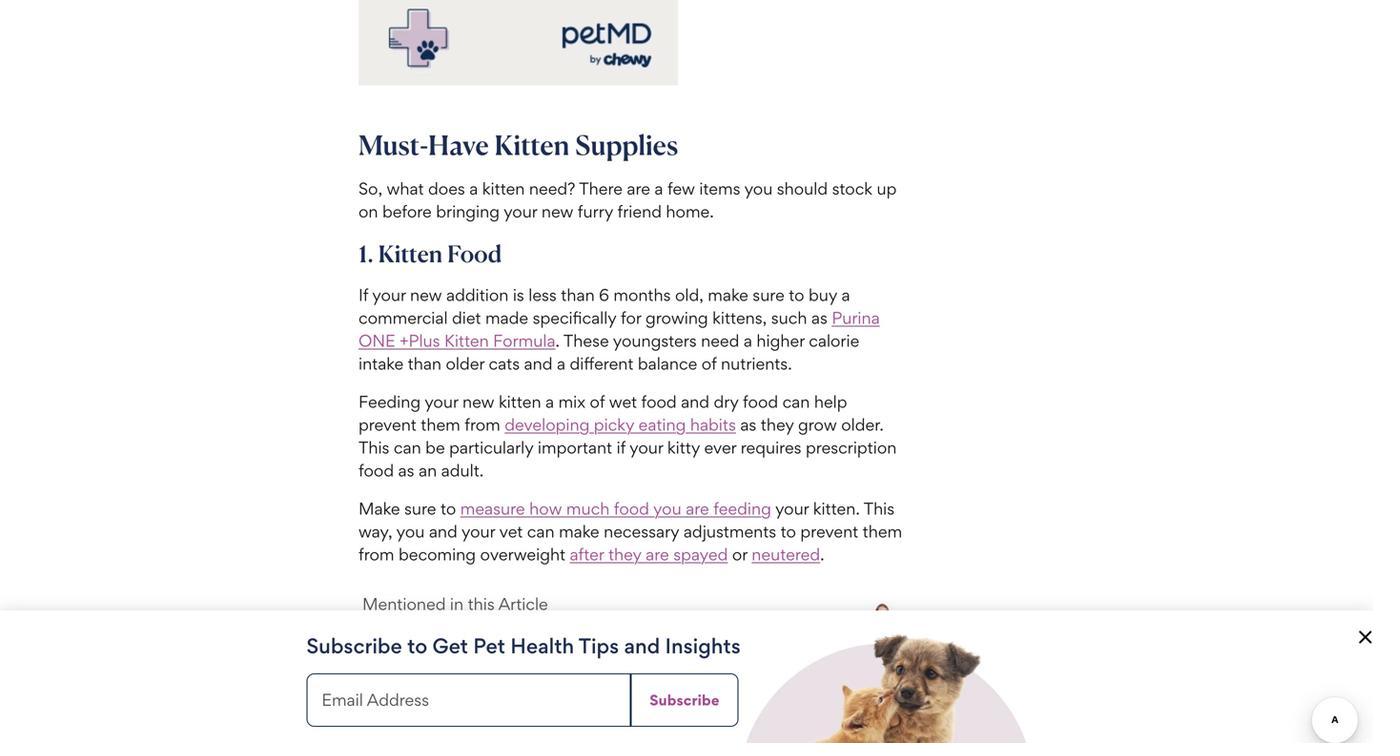 Task type: vqa. For each thing, say whether or not it's contained in the screenshot.
bottommost +Plus
yes



Task type: describe. For each thing, give the bounding box(es) containing it.
less
[[529, 285, 557, 305]]

of inside . these youngsters need a higher calorie intake than older cats and a different balance of nutrients.
[[702, 354, 717, 374]]

subscribe for subscribe
[[650, 691, 720, 709]]

to inside your kitten. this way, you and your vet can make necessary adjustments to prevent them from becoming overweight
[[781, 521, 796, 542]]

lb
[[679, 681, 691, 699]]

or
[[732, 544, 748, 565]]

intake
[[359, 354, 404, 374]]

kitten inside feeding your new kitten a mix of wet food and dry food can help prevent them from
[[499, 392, 541, 412]]

overweight
[[480, 544, 566, 565]]

dry
[[714, 392, 739, 412]]

1 horizontal spatial you
[[653, 499, 682, 519]]

checklist depicting supplies, kitten-proofing, and veterinary care new kittens need image
[[359, 0, 678, 86]]

help
[[814, 392, 848, 412]]

wet
[[609, 392, 637, 412]]

to inside if your new addition is less than 6 months old, make sure to buy a commercial diet made specifically for growing kittens, such as
[[789, 285, 805, 305]]

1 horizontal spatial .
[[820, 544, 825, 565]]

for
[[621, 308, 641, 328]]

important
[[538, 438, 613, 458]]

a inside if your new addition is less than 6 months old, make sure to buy a commercial diet made specifically for growing kittens, such as
[[842, 285, 851, 305]]

necessary
[[604, 521, 680, 542]]

dry
[[561, 681, 585, 699]]

and inside your kitten. this way, you and your vet can make necessary adjustments to prevent them from becoming overweight
[[429, 521, 458, 542]]

+plus inside +plus healthy kitten formula natural dry cat food, 16-lb bag
[[645, 664, 680, 682]]

to down "adult."
[[441, 499, 456, 519]]

food,
[[616, 681, 654, 699]]

food right dry
[[743, 392, 778, 412]]

feeding your new kitten a mix of wet food and dry food can help prevent them from
[[359, 392, 848, 435]]

months
[[614, 285, 671, 305]]

bag
[[695, 681, 720, 699]]

mentioned in this article
[[362, 594, 548, 614]]

in
[[450, 594, 464, 614]]

724
[[645, 707, 667, 722]]

food up eating
[[642, 392, 677, 412]]

be
[[426, 438, 445, 458]]

cat
[[588, 681, 612, 699]]

must-have kitten supplies
[[359, 128, 678, 161]]

supplies
[[575, 128, 678, 161]]

vet
[[500, 521, 523, 542]]

. inside . these youngsters need a higher calorie intake than older cats and a different balance of nutrients.
[[556, 331, 560, 351]]

kitten inside the so, what does a kitten need? there are a few items you should stock up on before bringing your new furry friend home.
[[482, 178, 525, 199]]

if
[[359, 285, 368, 305]]

a down these
[[557, 354, 566, 374]]

and inside newsletter subscription element
[[624, 633, 660, 659]]

+plus inside purina one +plus kitten formula
[[400, 331, 440, 351]]

developing picky eating habits
[[505, 415, 736, 435]]

prescription
[[806, 438, 897, 458]]

this
[[468, 594, 495, 614]]

jamie lovejoy, dvm image
[[869, 602, 899, 632]]

up
[[877, 178, 897, 199]]

adjustments
[[684, 521, 777, 542]]

different
[[570, 354, 634, 374]]

purina for purina one +plus kitten formula
[[832, 308, 880, 328]]

kittens,
[[713, 308, 767, 328]]

food inside as they grow older. this can be particularly important if your kitty ever requires prescription food as an adult.
[[359, 460, 394, 481]]

can inside as they grow older. this can be particularly important if your kitty ever requires prescription food as an adult.
[[394, 438, 421, 458]]

specifically
[[533, 308, 617, 328]]

bringing
[[436, 201, 500, 222]]

cats
[[489, 354, 520, 374]]

grow
[[798, 415, 837, 435]]

formula inside +plus healthy kitten formula natural dry cat food, 16-lb bag
[[781, 664, 836, 682]]

health
[[511, 633, 574, 659]]

them inside feeding your new kitten a mix of wet food and dry food can help prevent them from
[[421, 415, 461, 435]]

from inside feeding your new kitten a mix of wet food and dry food can help prevent them from
[[465, 415, 501, 435]]

make inside your kitten. this way, you and your vet can make necessary adjustments to prevent them from becoming overweight
[[559, 521, 600, 542]]

adult.
[[441, 460, 484, 481]]

you inside the so, what does a kitten need? there are a few items you should stock up on before bringing your new furry friend home.
[[745, 178, 773, 199]]

if
[[617, 438, 626, 458]]

make sure to measure how much food you are feeding
[[359, 499, 772, 519]]

they for as
[[761, 415, 794, 435]]

puppy and kitten hugging image
[[747, 626, 1027, 743]]

youngsters
[[613, 331, 697, 351]]

after
[[570, 544, 604, 565]]

calorie
[[809, 331, 860, 351]]

developing
[[505, 415, 590, 435]]

spayed
[[674, 544, 728, 565]]

a left few at the top
[[655, 178, 663, 199]]

prevent inside your kitten. this way, you and your vet can make necessary adjustments to prevent them from becoming overweight
[[801, 521, 859, 542]]

new inside the so, what does a kitten need? there are a few items you should stock up on before bringing your new furry friend home.
[[542, 201, 574, 222]]

1 vertical spatial are
[[686, 499, 709, 519]]

much
[[567, 499, 610, 519]]

this inside as they grow older. this can be particularly important if your kitty ever requires prescription food as an adult.
[[359, 438, 390, 458]]

such
[[771, 308, 807, 328]]

healthy
[[684, 664, 735, 682]]

6
[[599, 285, 609, 305]]

close image
[[1355, 626, 1374, 649]]

ever
[[704, 438, 737, 458]]

newsletter subscription element
[[0, 610, 1374, 743]]

diet
[[452, 308, 481, 328]]

way,
[[359, 521, 393, 542]]

neutered link
[[752, 544, 820, 565]]

1 vertical spatial as
[[741, 415, 757, 435]]

feeding
[[359, 392, 421, 412]]

a down kittens,
[[744, 331, 753, 351]]

need
[[701, 331, 740, 351]]

commercial
[[359, 308, 448, 328]]

is
[[513, 285, 524, 305]]

sure inside if your new addition is less than 6 months old, make sure to buy a commercial diet made specifically for growing kittens, such as
[[753, 285, 785, 305]]

kitten up need?
[[495, 128, 570, 161]]

purina one
[[561, 664, 641, 682]]

your inside the so, what does a kitten need? there are a few items you should stock up on before bringing your new furry friend home.
[[504, 201, 537, 222]]

have
[[428, 128, 489, 161]]

subscribe button
[[631, 673, 739, 727]]

buy
[[809, 285, 838, 305]]

on
[[359, 201, 378, 222]]

2 vertical spatial as
[[398, 460, 414, 481]]

one for purina one
[[609, 664, 641, 682]]

0 horizontal spatial sure
[[404, 499, 436, 519]]

can inside feeding your new kitten a mix of wet food and dry food can help prevent them from
[[783, 392, 810, 412]]

tips
[[579, 633, 619, 659]]

becoming
[[399, 544, 476, 565]]

a up bringing
[[470, 178, 478, 199]]

measure how much food you are feeding link
[[460, 499, 772, 519]]

before
[[382, 201, 432, 222]]

friend
[[618, 201, 662, 222]]



Task type: locate. For each thing, give the bounding box(es) containing it.
1 horizontal spatial purina
[[832, 308, 880, 328]]

a left mix
[[546, 392, 554, 412]]

kitten down before
[[378, 239, 443, 268]]

1 vertical spatial sure
[[404, 499, 436, 519]]

formula
[[493, 331, 556, 351], [781, 664, 836, 682]]

so, what does a kitten need? there are a few items you should stock up on before bringing your new furry friend home.
[[359, 178, 897, 222]]

are down necessary on the left of page
[[646, 544, 669, 565]]

2 horizontal spatial new
[[542, 201, 574, 222]]

them up be
[[421, 415, 461, 435]]

and inside feeding your new kitten a mix of wet food and dry food can help prevent them from
[[681, 392, 710, 412]]

you inside your kitten. this way, you and your vet can make necessary adjustments to prevent them from becoming overweight
[[396, 521, 425, 542]]

them inside your kitten. this way, you and your vet can make necessary adjustments to prevent them from becoming overweight
[[863, 521, 903, 542]]

0 horizontal spatial this
[[359, 438, 390, 458]]

of inside feeding your new kitten a mix of wet food and dry food can help prevent them from
[[590, 392, 605, 412]]

0 horizontal spatial subscribe
[[307, 633, 402, 659]]

0 horizontal spatial new
[[410, 285, 442, 305]]

items
[[700, 178, 741, 199]]

0 vertical spatial new
[[542, 201, 574, 222]]

your down measure
[[462, 521, 495, 542]]

your inside as they grow older. this can be particularly important if your kitty ever requires prescription food as an adult.
[[630, 438, 663, 458]]

as left an
[[398, 460, 414, 481]]

0 vertical spatial can
[[783, 392, 810, 412]]

kitten.
[[813, 499, 860, 519]]

1 vertical spatial new
[[410, 285, 442, 305]]

subscribe to get pet health tips and insights
[[307, 633, 741, 659]]

one inside purina one +plus kitten formula
[[359, 331, 396, 351]]

purina one +plus kitten formula link
[[359, 308, 880, 351]]

your inside if your new addition is less than 6 months old, make sure to buy a commercial diet made specifically for growing kittens, such as
[[372, 285, 406, 305]]

0 vertical spatial they
[[761, 415, 794, 435]]

insights
[[665, 633, 741, 659]]

formula left natural
[[781, 664, 836, 682]]

your down need?
[[504, 201, 537, 222]]

2 vertical spatial new
[[463, 392, 495, 412]]

2 horizontal spatial you
[[745, 178, 773, 199]]

purina for purina one
[[561, 664, 605, 682]]

they
[[761, 415, 794, 435], [609, 544, 642, 565]]

and right cats
[[524, 354, 553, 374]]

None email field
[[307, 673, 631, 727]]

1 horizontal spatial from
[[465, 415, 501, 435]]

them
[[421, 415, 461, 435], [863, 521, 903, 542]]

as they grow older. this can be particularly important if your kitty ever requires prescription food as an adult.
[[359, 415, 897, 481]]

this
[[359, 438, 390, 458], [864, 499, 895, 519]]

natural
[[840, 664, 888, 682]]

1 horizontal spatial this
[[864, 499, 895, 519]]

new up commercial
[[410, 285, 442, 305]]

1 horizontal spatial subscribe
[[650, 691, 720, 709]]

0 vertical spatial formula
[[493, 331, 556, 351]]

0 horizontal spatial purina
[[561, 664, 605, 682]]

your right if
[[372, 285, 406, 305]]

1 horizontal spatial as
[[741, 415, 757, 435]]

they up requires
[[761, 415, 794, 435]]

0 vertical spatial kitten
[[482, 178, 525, 199]]

prevent down feeding
[[359, 415, 417, 435]]

0 vertical spatial +plus
[[400, 331, 440, 351]]

addition
[[446, 285, 509, 305]]

food up necessary on the left of page
[[614, 499, 650, 519]]

0 horizontal spatial one
[[359, 331, 396, 351]]

1 horizontal spatial formula
[[781, 664, 836, 682]]

0 vertical spatial as
[[812, 308, 828, 328]]

0 vertical spatial from
[[465, 415, 501, 435]]

1 vertical spatial +plus
[[645, 664, 680, 682]]

0 vertical spatial subscribe
[[307, 633, 402, 659]]

1 horizontal spatial can
[[527, 521, 555, 542]]

0 vertical spatial are
[[627, 178, 651, 199]]

new inside if your new addition is less than 6 months old, make sure to buy a commercial diet made specifically for growing kittens, such as
[[410, 285, 442, 305]]

these
[[564, 331, 609, 351]]

1. kitten food
[[359, 239, 502, 268]]

1 vertical spatial one
[[609, 664, 641, 682]]

a right buy
[[842, 285, 851, 305]]

one for purina one +plus kitten formula
[[359, 331, 396, 351]]

0 horizontal spatial you
[[396, 521, 425, 542]]

can down the how
[[527, 521, 555, 542]]

are
[[627, 178, 651, 199], [686, 499, 709, 519], [646, 544, 669, 565]]

mix
[[559, 392, 586, 412]]

1 vertical spatial they
[[609, 544, 642, 565]]

0 vertical spatial of
[[702, 354, 717, 374]]

kitten inside +plus healthy kitten formula natural dry cat food, 16-lb bag
[[739, 664, 778, 682]]

an
[[419, 460, 437, 481]]

purina one +plus kitten formula
[[359, 308, 880, 351]]

can inside your kitten. this way, you and your vet can make necessary adjustments to prevent them from becoming overweight
[[527, 521, 555, 542]]

from
[[465, 415, 501, 435], [359, 544, 394, 565]]

subscribe
[[307, 633, 402, 659], [650, 691, 720, 709]]

0 horizontal spatial can
[[394, 438, 421, 458]]

from up particularly on the left bottom of the page
[[465, 415, 501, 435]]

0 horizontal spatial .
[[556, 331, 560, 351]]

1 horizontal spatial than
[[561, 285, 595, 305]]

new inside feeding your new kitten a mix of wet food and dry food can help prevent them from
[[463, 392, 495, 412]]

than up "specifically" on the left
[[561, 285, 595, 305]]

kitten up developing
[[499, 392, 541, 412]]

. down kitten.
[[820, 544, 825, 565]]

0 vertical spatial than
[[561, 285, 595, 305]]

are inside the so, what does a kitten need? there are a few items you should stock up on before bringing your new furry friend home.
[[627, 178, 651, 199]]

to up "such"
[[789, 285, 805, 305]]

1.
[[359, 239, 374, 268]]

if your new addition is less than 6 months old, make sure to buy a commercial diet made specifically for growing kittens, such as
[[359, 285, 851, 328]]

new for addition
[[410, 285, 442, 305]]

kitten right healthy
[[739, 664, 778, 682]]

as inside if your new addition is less than 6 months old, make sure to buy a commercial diet made specifically for growing kittens, such as
[[812, 308, 828, 328]]

. down "specifically" on the left
[[556, 331, 560, 351]]

you right items
[[745, 178, 773, 199]]

1 vertical spatial them
[[863, 521, 903, 542]]

you up necessary on the left of page
[[653, 499, 682, 519]]

can
[[783, 392, 810, 412], [394, 438, 421, 458], [527, 521, 555, 542]]

your
[[504, 201, 537, 222], [372, 285, 406, 305], [425, 392, 458, 412], [630, 438, 663, 458], [775, 499, 809, 519], [462, 521, 495, 542]]

1 vertical spatial of
[[590, 392, 605, 412]]

1 horizontal spatial one
[[609, 664, 641, 682]]

habits
[[690, 415, 736, 435]]

than left older
[[408, 354, 442, 374]]

kitten
[[482, 178, 525, 199], [499, 392, 541, 412]]

and up habits
[[681, 392, 710, 412]]

they for after
[[609, 544, 642, 565]]

1 vertical spatial .
[[820, 544, 825, 565]]

measure
[[460, 499, 525, 519]]

are up adjustments
[[686, 499, 709, 519]]

1 vertical spatial make
[[559, 521, 600, 542]]

make up kittens,
[[708, 285, 749, 305]]

of down need
[[702, 354, 717, 374]]

as down buy
[[812, 308, 828, 328]]

2 horizontal spatial can
[[783, 392, 810, 412]]

prevent down kitten.
[[801, 521, 859, 542]]

. these youngsters need a higher calorie intake than older cats and a different balance of nutrients.
[[359, 331, 860, 374]]

older
[[446, 354, 485, 374]]

1 horizontal spatial new
[[463, 392, 495, 412]]

1 horizontal spatial them
[[863, 521, 903, 542]]

eating
[[639, 415, 686, 435]]

0 vertical spatial .
[[556, 331, 560, 351]]

your right the if
[[630, 438, 663, 458]]

of
[[702, 354, 717, 374], [590, 392, 605, 412]]

2 vertical spatial can
[[527, 521, 555, 542]]

you right way, at the left of page
[[396, 521, 425, 542]]

formula down made
[[493, 331, 556, 351]]

make inside if your new addition is less than 6 months old, make sure to buy a commercial diet made specifically for growing kittens, such as
[[708, 285, 749, 305]]

0 vertical spatial one
[[359, 331, 396, 351]]

and up becoming
[[429, 521, 458, 542]]

to up neutered
[[781, 521, 796, 542]]

+plus
[[400, 331, 440, 351], [645, 664, 680, 682]]

them up jamie lovejoy, dvm icon
[[863, 521, 903, 542]]

what
[[387, 178, 424, 199]]

sure
[[753, 285, 785, 305], [404, 499, 436, 519]]

one
[[359, 331, 396, 351], [609, 664, 641, 682]]

0 horizontal spatial formula
[[493, 331, 556, 351]]

are up the friend
[[627, 178, 651, 199]]

to
[[789, 285, 805, 305], [441, 499, 456, 519], [781, 521, 796, 542], [407, 633, 428, 659]]

0 horizontal spatial make
[[559, 521, 600, 542]]

kitten inside purina one +plus kitten formula
[[445, 331, 489, 351]]

one up intake
[[359, 331, 396, 351]]

a inside feeding your new kitten a mix of wet food and dry food can help prevent them from
[[546, 392, 554, 412]]

kitten up bringing
[[482, 178, 525, 199]]

1 vertical spatial can
[[394, 438, 421, 458]]

subscribe inside 'button'
[[650, 691, 720, 709]]

stock
[[832, 178, 873, 199]]

new down older
[[463, 392, 495, 412]]

1 horizontal spatial prevent
[[801, 521, 859, 542]]

than inside if your new addition is less than 6 months old, make sure to buy a commercial diet made specifically for growing kittens, such as
[[561, 285, 595, 305]]

0 vertical spatial this
[[359, 438, 390, 458]]

growing
[[646, 308, 708, 328]]

few
[[668, 178, 695, 199]]

1 vertical spatial prevent
[[801, 521, 859, 542]]

article
[[499, 594, 548, 614]]

food up make
[[359, 460, 394, 481]]

one down the tips
[[609, 664, 641, 682]]

sure down an
[[404, 499, 436, 519]]

this down feeding
[[359, 438, 390, 458]]

this right kitten.
[[864, 499, 895, 519]]

0 horizontal spatial they
[[609, 544, 642, 565]]

sure up "such"
[[753, 285, 785, 305]]

prevent inside feeding your new kitten a mix of wet food and dry food can help prevent them from
[[359, 415, 417, 435]]

1 vertical spatial from
[[359, 544, 394, 565]]

1 vertical spatial purina
[[561, 664, 605, 682]]

can left be
[[394, 438, 421, 458]]

they inside as they grow older. this can be particularly important if your kitty ever requires prescription food as an adult.
[[761, 415, 794, 435]]

food
[[448, 239, 502, 268]]

16-
[[658, 681, 679, 699]]

+plus healthy kitten formula natural dry cat food, 16-lb bag
[[561, 664, 888, 699]]

to left get
[[407, 633, 428, 659]]

purina up calorie
[[832, 308, 880, 328]]

can up "grow" at the bottom right of page
[[783, 392, 810, 412]]

0 horizontal spatial them
[[421, 415, 461, 435]]

0 vertical spatial them
[[421, 415, 461, 435]]

food
[[642, 392, 677, 412], [743, 392, 778, 412], [359, 460, 394, 481], [614, 499, 650, 519]]

1 vertical spatial this
[[864, 499, 895, 519]]

this inside your kitten. this way, you and your vet can make necessary adjustments to prevent them from becoming overweight
[[864, 499, 895, 519]]

0 horizontal spatial of
[[590, 392, 605, 412]]

1 horizontal spatial +plus
[[645, 664, 680, 682]]

new for kitten
[[463, 392, 495, 412]]

your kitten. this way, you and your vet can make necessary adjustments to prevent them from becoming overweight
[[359, 499, 903, 565]]

1 vertical spatial subscribe
[[650, 691, 720, 709]]

furry
[[578, 201, 613, 222]]

requires
[[741, 438, 802, 458]]

than inside . these youngsters need a higher calorie intake than older cats and a different balance of nutrients.
[[408, 354, 442, 374]]

picky
[[594, 415, 634, 435]]

1 vertical spatial than
[[408, 354, 442, 374]]

old,
[[675, 285, 704, 305]]

your down older
[[425, 392, 458, 412]]

0 vertical spatial purina
[[832, 308, 880, 328]]

how
[[529, 499, 562, 519]]

0 horizontal spatial than
[[408, 354, 442, 374]]

after they are spayed or neutered .
[[570, 544, 825, 565]]

should
[[777, 178, 828, 199]]

none email field inside newsletter subscription element
[[307, 673, 631, 727]]

after they are spayed link
[[570, 544, 728, 565]]

to inside newsletter subscription element
[[407, 633, 428, 659]]

0 horizontal spatial +plus
[[400, 331, 440, 351]]

your left kitten.
[[775, 499, 809, 519]]

purina down the tips
[[561, 664, 605, 682]]

kitten
[[495, 128, 570, 161], [378, 239, 443, 268], [445, 331, 489, 351], [739, 664, 778, 682]]

kitty
[[668, 438, 700, 458]]

so,
[[359, 178, 383, 199]]

higher
[[757, 331, 805, 351]]

2 horizontal spatial as
[[812, 308, 828, 328]]

0 horizontal spatial from
[[359, 544, 394, 565]]

0 vertical spatial prevent
[[359, 415, 417, 435]]

they down necessary on the left of page
[[609, 544, 642, 565]]

1 horizontal spatial sure
[[753, 285, 785, 305]]

purina
[[832, 308, 880, 328], [561, 664, 605, 682]]

0 vertical spatial sure
[[753, 285, 785, 305]]

and right the tips
[[624, 633, 660, 659]]

home.
[[666, 201, 714, 222]]

mentioned
[[362, 594, 446, 614]]

your inside feeding your new kitten a mix of wet food and dry food can help prevent them from
[[425, 392, 458, 412]]

than
[[561, 285, 595, 305], [408, 354, 442, 374]]

as up requires
[[741, 415, 757, 435]]

you
[[745, 178, 773, 199], [653, 499, 682, 519], [396, 521, 425, 542]]

0 vertical spatial make
[[708, 285, 749, 305]]

0 horizontal spatial as
[[398, 460, 414, 481]]

1 horizontal spatial they
[[761, 415, 794, 435]]

1 vertical spatial kitten
[[499, 392, 541, 412]]

developing picky eating habits link
[[505, 415, 736, 435]]

new down need?
[[542, 201, 574, 222]]

need?
[[529, 178, 576, 199]]

formula inside purina one +plus kitten formula
[[493, 331, 556, 351]]

2 vertical spatial are
[[646, 544, 669, 565]]

from down way, at the left of page
[[359, 544, 394, 565]]

0 vertical spatial you
[[745, 178, 773, 199]]

1 vertical spatial you
[[653, 499, 682, 519]]

subscribe for subscribe to get pet health tips and insights
[[307, 633, 402, 659]]

kitten down diet
[[445, 331, 489, 351]]

purina inside purina one +plus kitten formula
[[832, 308, 880, 328]]

0 horizontal spatial prevent
[[359, 415, 417, 435]]

from inside your kitten. this way, you and your vet can make necessary adjustments to prevent them from becoming overweight
[[359, 544, 394, 565]]

does
[[428, 178, 465, 199]]

2 vertical spatial you
[[396, 521, 425, 542]]

and inside . these youngsters need a higher calorie intake than older cats and a different balance of nutrients.
[[524, 354, 553, 374]]

older.
[[842, 415, 884, 435]]

1 horizontal spatial of
[[702, 354, 717, 374]]

nutrients.
[[721, 354, 792, 374]]

of right mix
[[590, 392, 605, 412]]

make up after
[[559, 521, 600, 542]]

get
[[433, 633, 468, 659]]

1 horizontal spatial make
[[708, 285, 749, 305]]

1 vertical spatial formula
[[781, 664, 836, 682]]



